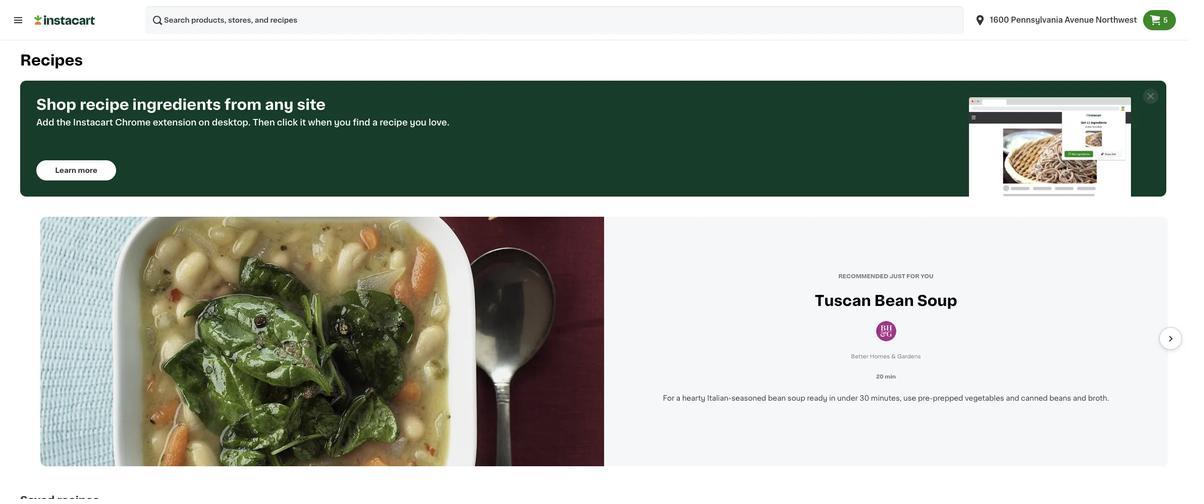 Task type: vqa. For each thing, say whether or not it's contained in the screenshot.
THE $0.22 EACH (ESTIMATED) element
no



Task type: describe. For each thing, give the bounding box(es) containing it.
you
[[921, 274, 934, 280]]

pennsylvania
[[1011, 16, 1063, 24]]

pre-
[[918, 395, 933, 402]]

northwest
[[1096, 16, 1137, 24]]

2 and from the left
[[1073, 395, 1087, 402]]

1600
[[990, 16, 1009, 24]]

shop
[[36, 97, 76, 112]]

learn
[[55, 167, 76, 174]]

&
[[892, 354, 896, 360]]

chrome
[[115, 119, 151, 127]]

better homes & gardens image
[[876, 322, 896, 342]]

it
[[300, 119, 306, 127]]

20 min
[[876, 375, 896, 380]]

extension banner image
[[969, 97, 1132, 197]]

just
[[890, 274, 906, 280]]

seasoned
[[732, 395, 767, 402]]

hearty
[[682, 395, 706, 402]]

1600 pennsylvania avenue northwest button
[[968, 6, 1143, 34]]

click
[[277, 119, 298, 127]]

find
[[353, 119, 370, 127]]

in
[[829, 395, 836, 402]]

broth.
[[1089, 395, 1109, 402]]

5 button
[[1143, 10, 1176, 30]]

love.
[[429, 119, 450, 127]]

use
[[904, 395, 917, 402]]

when
[[308, 119, 332, 127]]

italian-
[[707, 395, 732, 402]]

soup
[[788, 395, 806, 402]]

5
[[1164, 17, 1168, 24]]

recommended
[[839, 274, 889, 280]]

1600 pennsylvania avenue northwest
[[990, 16, 1137, 24]]

bean
[[875, 294, 914, 309]]

prepped
[[933, 395, 964, 402]]

canned
[[1021, 395, 1048, 402]]

for
[[663, 395, 675, 402]]

for
[[907, 274, 920, 280]]

1 you from the left
[[334, 119, 351, 127]]



Task type: locate. For each thing, give the bounding box(es) containing it.
a
[[372, 119, 378, 127], [676, 395, 681, 402]]

item carousel region
[[20, 217, 1182, 467]]

bean
[[768, 395, 786, 402]]

recipe up instacart
[[80, 97, 129, 112]]

1 vertical spatial a
[[676, 395, 681, 402]]

0 vertical spatial a
[[372, 119, 378, 127]]

then
[[253, 119, 275, 127]]

20
[[876, 375, 884, 380]]

more
[[78, 167, 97, 174]]

None search field
[[145, 6, 964, 34]]

0 vertical spatial recipe
[[80, 97, 129, 112]]

a right for
[[676, 395, 681, 402]]

a right find
[[372, 119, 378, 127]]

desktop.
[[212, 119, 251, 127]]

minutes,
[[871, 395, 902, 402]]

you
[[334, 119, 351, 127], [410, 119, 427, 127]]

saved
[[1155, 14, 1177, 21]]

from
[[225, 97, 262, 112]]

soup
[[918, 294, 958, 309]]

ready
[[807, 395, 828, 402]]

2 you from the left
[[410, 119, 427, 127]]

learn more
[[55, 167, 97, 174]]

extension
[[153, 119, 196, 127]]

1 horizontal spatial and
[[1073, 395, 1087, 402]]

and
[[1006, 395, 1020, 402], [1073, 395, 1087, 402]]

gardens
[[898, 354, 921, 360]]

vegetables
[[965, 395, 1005, 402]]

better
[[851, 354, 869, 360]]

Search field
[[145, 6, 964, 34]]

tuscan
[[815, 294, 871, 309]]

1 horizontal spatial a
[[676, 395, 681, 402]]

30
[[860, 395, 870, 402]]

0 horizontal spatial you
[[334, 119, 351, 127]]

and left broth.
[[1073, 395, 1087, 402]]

you left find
[[334, 119, 351, 127]]

recommended just for you
[[839, 274, 934, 280]]

instacart
[[73, 119, 113, 127]]

tuscan bean soup
[[815, 294, 958, 309]]

under
[[838, 395, 858, 402]]

add
[[36, 119, 54, 127]]

ingredients
[[132, 97, 221, 112]]

site
[[297, 97, 326, 112]]

the
[[56, 119, 71, 127]]

0 horizontal spatial recipe
[[80, 97, 129, 112]]

you left love.
[[410, 119, 427, 127]]

for a hearty italian-seasoned bean soup ready in under 30 minutes, use pre-prepped vegetables and canned beans and broth.
[[663, 395, 1109, 402]]

learn more button
[[36, 161, 116, 181]]

1 horizontal spatial you
[[410, 119, 427, 127]]

1 horizontal spatial recipe
[[380, 119, 408, 127]]

on
[[199, 119, 210, 127]]

homes
[[870, 354, 890, 360]]

recipe
[[80, 97, 129, 112], [380, 119, 408, 127]]

avenue
[[1065, 16, 1094, 24]]

recipes
[[20, 53, 83, 68]]

shop recipe ingredients from any site
[[36, 97, 326, 112]]

1 and from the left
[[1006, 395, 1020, 402]]

0 horizontal spatial a
[[372, 119, 378, 127]]

recipe right find
[[380, 119, 408, 127]]

0 horizontal spatial and
[[1006, 395, 1020, 402]]

add the instacart chrome extension on desktop. then click it when you find a recipe you love.
[[36, 119, 450, 127]]

min
[[885, 375, 896, 380]]

saved button
[[1143, 13, 1177, 25]]

a inside region
[[676, 395, 681, 402]]

1600 pennsylvania avenue northwest button
[[974, 6, 1137, 34]]

any
[[265, 97, 294, 112]]

beans
[[1050, 395, 1072, 402]]

and left canned
[[1006, 395, 1020, 402]]

better homes & gardens
[[851, 354, 921, 360]]

1 vertical spatial recipe
[[380, 119, 408, 127]]

instacart logo image
[[34, 14, 95, 26]]



